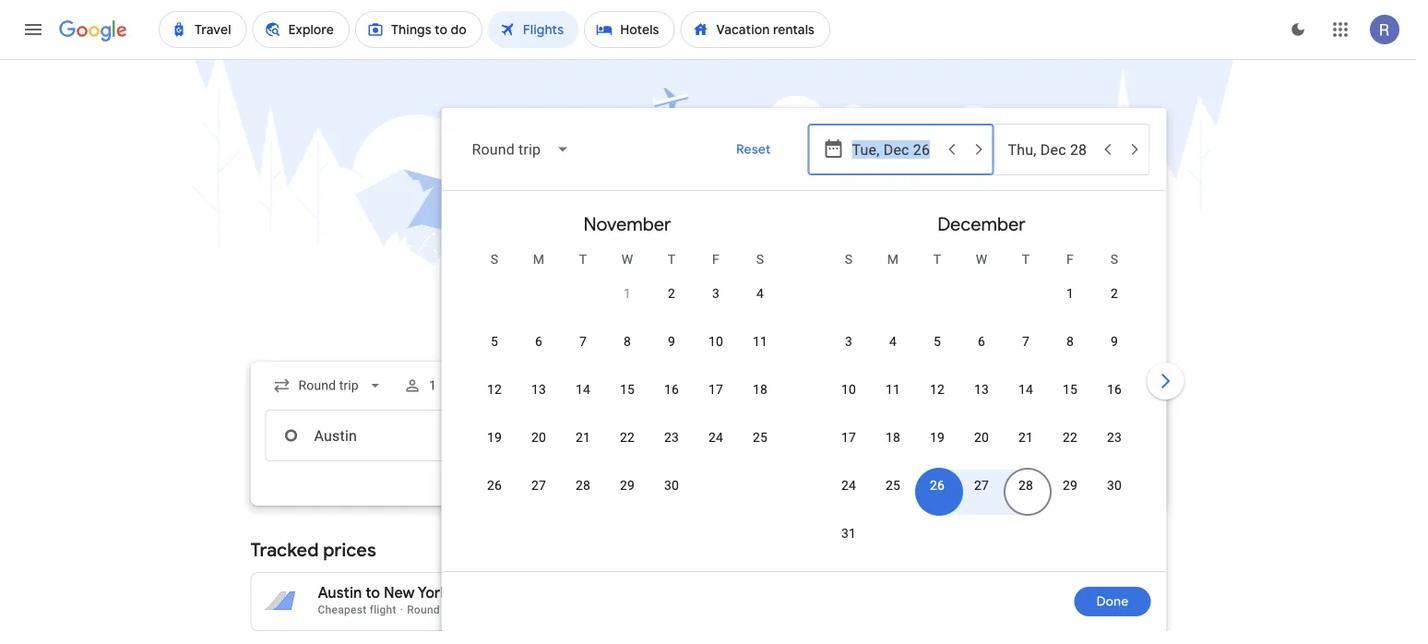 Task type: describe. For each thing, give the bounding box(es) containing it.
m for november
[[533, 251, 544, 267]]

$2,173
[[1108, 584, 1150, 602]]

tue, dec 19 element
[[929, 428, 944, 447]]

7 button inside december row group
[[1003, 332, 1048, 376]]

thu, nov 9 element
[[667, 332, 675, 351]]

sat, dec 30 element
[[1107, 476, 1122, 495]]

fri, dec 22 element
[[1062, 428, 1077, 447]]

6 for 'wed, dec 6' element
[[977, 334, 985, 349]]

29 button inside november row group
[[605, 476, 649, 520]]

wed, nov 8 element
[[623, 332, 631, 351]]

w for december
[[975, 251, 987, 267]]

thu, nov 30 element
[[664, 476, 679, 495]]

2 button for november
[[649, 284, 693, 328]]

1 round trip from the left
[[407, 603, 460, 616]]

1 6 button from the left
[[516, 332, 560, 376]]

2 button for december
[[1092, 284, 1136, 328]]

flights
[[633, 262, 783, 328]]

1 15 button from the left
[[605, 380, 649, 424]]

1 trip from the left
[[443, 603, 460, 616]]

mon, dec 4 element
[[889, 332, 896, 351]]

1 inside popup button
[[429, 378, 436, 393]]

w for november
[[621, 251, 633, 267]]

2 departure text field from the top
[[852, 411, 979, 460]]

1 button for november
[[605, 284, 649, 328]]

1 button for december
[[1048, 284, 1092, 328]]

2 t from the left
[[667, 251, 675, 267]]

14 for the tue, nov 14 element
[[575, 382, 590, 397]]

14 for the thu, dec 14 element
[[1018, 382, 1033, 397]]

2 9 button from the left
[[1092, 332, 1136, 376]]

1 s from the left
[[490, 251, 498, 267]]

2 15 button from the left
[[1048, 380, 1092, 424]]

Flight search field
[[236, 108, 1188, 632]]

7 button inside november row group
[[560, 332, 605, 376]]

1 5 button from the left
[[472, 332, 516, 376]]

main menu image
[[22, 18, 44, 41]]

30 for thu, nov 30 element
[[664, 477, 679, 493]]

7 for the tue, nov 7 element on the bottom of the page
[[579, 334, 586, 349]]

fri, dec 8 element
[[1066, 332, 1074, 351]]

9 for sat, dec 9 element
[[1110, 334, 1118, 349]]

11 button inside november row group
[[738, 332, 782, 376]]

row containing 26
[[472, 468, 693, 520]]

1 for november
[[623, 286, 631, 301]]

1 28 button from the left
[[560, 476, 605, 520]]

2 20 button from the left
[[959, 428, 1003, 472]]

tracked
[[250, 538, 319, 561]]

wed, nov 1 element
[[623, 284, 631, 303]]

24 for 'fri, nov 24' element
[[708, 429, 723, 445]]

1 button
[[396, 364, 469, 408]]

november row group
[[450, 198, 804, 564]]

sun, nov 19 element
[[487, 428, 502, 447]]

tue, dec 12 element
[[929, 380, 944, 399]]

11 button inside december row group
[[871, 380, 915, 424]]

22 for wed, nov 22 element
[[619, 429, 634, 445]]

2 s from the left
[[756, 251, 764, 267]]

1 vertical spatial 10 button
[[826, 380, 871, 424]]

york
[[418, 584, 448, 602]]

sat, nov 25 element
[[752, 428, 767, 447]]

2 30 button from the left
[[1092, 476, 1136, 520]]

1 12 button from the left
[[472, 380, 516, 424]]

27 for wed, dec 27 'element'
[[974, 477, 989, 493]]

tue, nov 14 element
[[575, 380, 590, 399]]

17 for the "sun, dec 17" element
[[841, 429, 856, 445]]

1 departure text field from the top
[[852, 125, 937, 174]]

fri, nov 17 element
[[708, 380, 723, 399]]

1 for december
[[1066, 286, 1074, 301]]

cheapest flight
[[318, 603, 396, 616]]

1 26 button from the left
[[472, 476, 516, 520]]

11 for mon, dec 11 element
[[885, 382, 900, 397]]

1 9 button from the left
[[649, 332, 693, 376]]

4 t from the left
[[1022, 251, 1029, 267]]

1 vertical spatial 4 button
[[871, 332, 915, 376]]

25 for sat, nov 25 element
[[752, 429, 767, 445]]

1 22 button from the left
[[605, 428, 649, 472]]

31
[[841, 525, 856, 541]]

7 for the thu, dec 7 element
[[1022, 334, 1029, 349]]

19 for tue, dec 19 element
[[929, 429, 944, 445]]

f for december
[[1066, 251, 1073, 267]]

fri, dec 15 element
[[1062, 380, 1077, 399]]

28 for thu, dec 28, return date. element
[[1018, 477, 1033, 493]]

13 for 'wed, dec 13' element
[[974, 382, 989, 397]]

sun, dec 24 element
[[841, 476, 856, 495]]

reset
[[736, 141, 771, 158]]

newark
[[470, 584, 523, 602]]

fri, nov 3 element
[[712, 284, 719, 303]]

1 20 button from the left
[[516, 428, 560, 472]]

wed, nov 22 element
[[619, 428, 634, 447]]

austin
[[318, 584, 362, 602]]

 image inside "tracked prices" region
[[400, 603, 403, 616]]

2 6 button from the left
[[959, 332, 1003, 376]]

fri, dec 29 element
[[1062, 476, 1077, 495]]

2 22 button from the left
[[1048, 428, 1092, 472]]

2 trip from the left
[[1080, 603, 1098, 616]]

1 19 button from the left
[[472, 428, 516, 472]]

2 16 button from the left
[[1092, 380, 1136, 424]]

prices
[[323, 538, 376, 561]]

row containing 19
[[472, 420, 782, 472]]

2 19 button from the left
[[915, 428, 959, 472]]

fri, nov 10 element
[[708, 332, 723, 351]]

1 t from the left
[[579, 251, 587, 267]]

wed, nov 29 element
[[619, 476, 634, 495]]

sun, dec 31 element
[[841, 524, 856, 543]]

1 14 button from the left
[[560, 380, 605, 424]]

3 for 'sun, dec 3' element
[[845, 334, 852, 349]]

wed, dec 6 element
[[977, 332, 985, 351]]

to
[[366, 584, 380, 602]]

Return text field
[[1008, 411, 1135, 460]]

thu, dec 7 element
[[1022, 332, 1029, 351]]

20 for mon, nov 20 element
[[531, 429, 546, 445]]

tracked prices
[[250, 538, 376, 561]]

row containing 12
[[472, 372, 782, 424]]

16 for "thu, nov 16" element
[[664, 382, 679, 397]]

2 27 button from the left
[[959, 476, 1003, 520]]

2 28 button from the left
[[1003, 476, 1048, 520]]

2 8 button from the left
[[1048, 332, 1092, 376]]

0 horizontal spatial 17 button
[[693, 380, 738, 424]]

done
[[1097, 593, 1129, 610]]

4 s from the left
[[1110, 251, 1118, 267]]

cheapest
[[318, 603, 367, 616]]

or
[[452, 584, 467, 602]]

f for november
[[712, 251, 719, 267]]

tue, nov 28 element
[[575, 476, 590, 495]]

0 horizontal spatial 24 button
[[693, 428, 738, 472]]

12 for tue, dec 12 "element"
[[929, 382, 944, 397]]

2 21 button from the left
[[1003, 428, 1048, 472]]

row up fri, nov 10 element
[[605, 268, 782, 328]]

1 vertical spatial 3 button
[[826, 332, 871, 376]]

21 for tue, nov 21 element
[[575, 429, 590, 445]]

tue, dec 5 element
[[933, 332, 941, 351]]

29 for wed, nov 29 element
[[619, 477, 634, 493]]

26 for 'tue, dec 26, departure date.' "element" in the right bottom of the page
[[929, 477, 944, 493]]

$2,177
[[1110, 601, 1150, 616]]

1 horizontal spatial 24 button
[[826, 476, 871, 520]]

8 for fri, dec 8 "element"
[[1066, 334, 1074, 349]]



Task type: locate. For each thing, give the bounding box(es) containing it.
december row group
[[804, 198, 1158, 568]]

4 for mon, dec 4 "element"
[[889, 334, 896, 349]]

2 5 from the left
[[933, 334, 941, 349]]

26 for sun, nov 26 element
[[487, 477, 502, 493]]

november
[[583, 212, 671, 236]]

11 button
[[738, 332, 782, 376], [871, 380, 915, 424]]

thu, nov 16 element
[[664, 380, 679, 399]]

22 right thu, dec 21 element
[[1062, 429, 1077, 445]]

2 2 from the left
[[1110, 286, 1118, 301]]

8 button up the fri, dec 15 element
[[1048, 332, 1092, 376]]

2 26 from the left
[[929, 477, 944, 493]]

w down december
[[975, 251, 987, 267]]

round trip
[[407, 603, 460, 616], [1044, 603, 1098, 616]]

6 inside november row group
[[535, 334, 542, 349]]

new
[[384, 584, 415, 602]]

18 button
[[738, 380, 782, 424], [871, 428, 915, 472]]

1 horizontal spatial 17 button
[[826, 428, 871, 472]]

1 horizontal spatial 14
[[1018, 382, 1033, 397]]

20 button up wed, dec 27 'element'
[[959, 428, 1003, 472]]

23 button up sat, dec 30 element
[[1092, 428, 1136, 472]]

14 button
[[560, 380, 605, 424], [1003, 380, 1048, 424]]

m
[[533, 251, 544, 267], [887, 251, 898, 267]]

0 horizontal spatial 20
[[531, 429, 546, 445]]

1 horizontal spatial 26 button
[[915, 476, 959, 520]]

8 button up wed, nov 15 element at the left bottom of the page
[[605, 332, 649, 376]]

2 7 button from the left
[[1003, 332, 1048, 376]]

1 5 from the left
[[490, 334, 498, 349]]

1 horizontal spatial 20 button
[[959, 428, 1003, 472]]

2 14 button from the left
[[1003, 380, 1048, 424]]

row up wed, dec 20 element
[[826, 372, 1136, 424]]

16 button up sat, dec 23 element
[[1092, 380, 1136, 424]]

1 7 from the left
[[579, 334, 586, 349]]

18 for mon, dec 18 "element"
[[885, 429, 900, 445]]

28 for tue, nov 28 "element" on the bottom left of page
[[575, 477, 590, 493]]

23 left 'fri, nov 24' element
[[664, 429, 679, 445]]

21
[[575, 429, 590, 445], [1018, 429, 1033, 445]]

2 23 button from the left
[[1092, 428, 1136, 472]]

10 inside december row group
[[841, 382, 856, 397]]

7 inside november row group
[[579, 334, 586, 349]]

0 horizontal spatial 15
[[619, 382, 634, 397]]

sat, nov 11 element
[[752, 332, 767, 351]]

17 for "fri, nov 17" element
[[708, 382, 723, 397]]

9
[[667, 334, 675, 349], [1110, 334, 1118, 349]]

sat, dec 16 element
[[1107, 380, 1122, 399]]

10 button
[[693, 332, 738, 376], [826, 380, 871, 424]]

1 horizontal spatial 10
[[841, 382, 856, 397]]

1 horizontal spatial 16
[[1107, 382, 1122, 397]]

sun, dec 17 element
[[841, 428, 856, 447]]

29 for fri, dec 29 element at the bottom right of the page
[[1062, 477, 1077, 493]]

tue, nov 21 element
[[575, 428, 590, 447]]

8 button
[[605, 332, 649, 376], [1048, 332, 1092, 376]]

20 button up "mon, nov 27" element
[[516, 428, 560, 472]]

15
[[619, 382, 634, 397], [1062, 382, 1077, 397]]

1 horizontal spatial 6 button
[[959, 332, 1003, 376]]

17 button
[[693, 380, 738, 424], [826, 428, 871, 472]]

0 horizontal spatial 6
[[535, 334, 542, 349]]

7 button
[[560, 332, 605, 376], [1003, 332, 1048, 376]]

0 horizontal spatial 29 button
[[605, 476, 649, 520]]

7 left fri, dec 8 "element"
[[1022, 334, 1029, 349]]

2 21 from the left
[[1018, 429, 1033, 445]]

24 inside november row group
[[708, 429, 723, 445]]

22 button
[[605, 428, 649, 472], [1048, 428, 1092, 472]]

sun, nov 26 element
[[487, 476, 502, 495]]

2 12 button from the left
[[915, 380, 959, 424]]

5 left mon, nov 6 element
[[490, 334, 498, 349]]

3 s from the left
[[844, 251, 852, 267]]

9 button up "thu, nov 16" element
[[649, 332, 693, 376]]

10 for sun, dec 10 element
[[841, 382, 856, 397]]

22 for fri, dec 22 element
[[1062, 429, 1077, 445]]

1 22 from the left
[[619, 429, 634, 445]]

1 27 button from the left
[[516, 476, 560, 520]]

24 left mon, dec 25 element at the bottom of page
[[841, 477, 856, 493]]

austin to new york or newark
[[318, 584, 523, 602]]

1 23 from the left
[[664, 429, 679, 445]]

13 button
[[516, 380, 560, 424], [959, 380, 1003, 424]]

1 m from the left
[[533, 251, 544, 267]]

0 horizontal spatial 7 button
[[560, 332, 605, 376]]

21 for thu, dec 21 element
[[1018, 429, 1033, 445]]

19 button
[[472, 428, 516, 472], [915, 428, 959, 472]]

29 left thu, nov 30 element
[[619, 477, 634, 493]]

flight
[[370, 603, 396, 616]]

24 for sun, dec 24 element
[[841, 477, 856, 493]]

23 inside december row group
[[1107, 429, 1122, 445]]

0 horizontal spatial 22
[[619, 429, 634, 445]]

m for december
[[887, 251, 898, 267]]

3 button
[[693, 284, 738, 328], [826, 332, 871, 376]]

0 horizontal spatial 23
[[664, 429, 679, 445]]

2 inside november row group
[[667, 286, 675, 301]]

22 inside november row group
[[619, 429, 634, 445]]

wed, dec 20 element
[[974, 428, 989, 447]]

1 button up fri, dec 8 "element"
[[1048, 284, 1092, 328]]

round trip left $2,177
[[1044, 603, 1098, 616]]

None field
[[457, 127, 585, 172], [265, 369, 392, 402], [457, 127, 585, 172], [265, 369, 392, 402]]

1 horizontal spatial 30
[[1107, 477, 1122, 493]]

1 horizontal spatial 15
[[1062, 382, 1077, 397]]

1 1 button from the left
[[605, 284, 649, 328]]

row containing 3
[[826, 324, 1136, 376]]

17 button up 'fri, nov 24' element
[[693, 380, 738, 424]]

16 for sat, dec 16 element
[[1107, 382, 1122, 397]]

1 30 button from the left
[[649, 476, 693, 520]]

0 vertical spatial 10
[[708, 334, 723, 349]]

sat, nov 18 element
[[752, 380, 767, 399]]

0 vertical spatial 24 button
[[693, 428, 738, 472]]

1 inside november row group
[[623, 286, 631, 301]]

1 round from the left
[[407, 603, 440, 616]]

20 right tue, dec 19 element
[[974, 429, 989, 445]]

7
[[579, 334, 586, 349], [1022, 334, 1029, 349]]

26 inside november row group
[[487, 477, 502, 493]]

10 button up "fri, nov 17" element
[[693, 332, 738, 376]]

9 inside november row group
[[667, 334, 675, 349]]

1 horizontal spatial 3 button
[[826, 332, 871, 376]]

0 horizontal spatial 19 button
[[472, 428, 516, 472]]

1 vertical spatial departure text field
[[852, 411, 979, 460]]

19 button up 'tue, dec 26, departure date.' "element" in the right bottom of the page
[[915, 428, 959, 472]]

18 inside december row group
[[885, 429, 900, 445]]

2 9 from the left
[[1110, 334, 1118, 349]]

1 horizontal spatial 13 button
[[959, 380, 1003, 424]]

20 button
[[516, 428, 560, 472], [959, 428, 1003, 472]]

row up sat, dec 9 element
[[1048, 268, 1136, 328]]

11 button up mon, dec 18 "element"
[[871, 380, 915, 424]]

29
[[619, 477, 634, 493], [1062, 477, 1077, 493]]

0 horizontal spatial 17
[[708, 382, 723, 397]]

1 horizontal spatial 11 button
[[871, 380, 915, 424]]

0 horizontal spatial 16 button
[[649, 380, 693, 424]]

7 inside december row group
[[1022, 334, 1029, 349]]

1 30 from the left
[[664, 477, 679, 493]]

14
[[575, 382, 590, 397], [1018, 382, 1033, 397]]

1 19 from the left
[[487, 429, 502, 445]]

4 left tue, dec 5 element
[[889, 334, 896, 349]]

22
[[619, 429, 634, 445], [1062, 429, 1077, 445]]

14 button up thu, dec 21 element
[[1003, 380, 1048, 424]]

1 27 from the left
[[531, 477, 546, 493]]

0 horizontal spatial 25
[[752, 429, 767, 445]]

30
[[664, 477, 679, 493], [1107, 477, 1122, 493]]

1 14 from the left
[[575, 382, 590, 397]]

10 for fri, nov 10 element
[[708, 334, 723, 349]]

0 horizontal spatial 10
[[708, 334, 723, 349]]

15 button up fri, dec 22 element
[[1048, 380, 1092, 424]]

22 right tue, nov 21 element
[[619, 429, 634, 445]]

9 inside december row group
[[1110, 334, 1118, 349]]

1 horizontal spatial 25
[[885, 477, 900, 493]]

16 inside november row group
[[664, 382, 679, 397]]

3 button up sun, dec 10 element
[[826, 332, 871, 376]]

18 for sat, nov 18 element
[[752, 382, 767, 397]]

s up sun, nov 5 element
[[490, 251, 498, 267]]

17 inside december row group
[[841, 429, 856, 445]]

19 inside december row group
[[929, 429, 944, 445]]

m up mon, dec 4 "element"
[[887, 251, 898, 267]]

0 horizontal spatial 12
[[487, 382, 502, 397]]

0 horizontal spatial 2
[[667, 286, 675, 301]]

6 for mon, nov 6 element
[[535, 334, 542, 349]]

0 horizontal spatial trip
[[443, 603, 460, 616]]

23 button
[[649, 428, 693, 472], [1092, 428, 1136, 472]]

28 inside december row group
[[1018, 477, 1033, 493]]

1 horizontal spatial 23 button
[[1092, 428, 1136, 472]]

17
[[708, 382, 723, 397], [841, 429, 856, 445]]

s up sat, dec 2 element
[[1110, 251, 1118, 267]]

28 button
[[560, 476, 605, 520], [1003, 476, 1048, 520]]

0 horizontal spatial 20 button
[[516, 428, 560, 472]]

sun, dec 10 element
[[841, 380, 856, 399]]

28 button left wed, nov 29 element
[[560, 476, 605, 520]]

12 left mon, nov 13 element
[[487, 382, 502, 397]]

sat, nov 4 element
[[756, 284, 764, 303]]

2 28 from the left
[[1018, 477, 1033, 493]]

5 inside december row group
[[933, 334, 941, 349]]

8
[[623, 334, 631, 349], [1066, 334, 1074, 349]]

row up wed, nov 22 element
[[472, 372, 782, 424]]

0 horizontal spatial 4 button
[[738, 284, 782, 328]]

4 for sat, nov 4 element
[[756, 286, 764, 301]]

14 button up tue, nov 21 element
[[560, 380, 605, 424]]

15 inside november row group
[[619, 382, 634, 397]]

18
[[752, 382, 767, 397], [885, 429, 900, 445]]

30 for sat, dec 30 element
[[1107, 477, 1122, 493]]

26 inside december row group
[[929, 477, 944, 493]]

8 inside november row group
[[623, 334, 631, 349]]

19 left mon, nov 20 element
[[487, 429, 502, 445]]

6 button
[[516, 332, 560, 376], [959, 332, 1003, 376]]

15 for the fri, dec 15 element
[[1062, 382, 1077, 397]]

1 horizontal spatial 30 button
[[1092, 476, 1136, 520]]

9 button
[[649, 332, 693, 376], [1092, 332, 1136, 376]]

21 inside december row group
[[1018, 429, 1033, 445]]

29 inside december row group
[[1062, 477, 1077, 493]]

23 right fri, dec 22 element
[[1107, 429, 1122, 445]]

2 14 from the left
[[1018, 382, 1033, 397]]

1 horizontal spatial 22
[[1062, 429, 1077, 445]]

28 button left fri, dec 29 element at the bottom right of the page
[[1003, 476, 1048, 520]]

4 inside december row group
[[889, 334, 896, 349]]

19 right mon, dec 18 "element"
[[929, 429, 944, 445]]

29 button left thu, nov 30 element
[[605, 476, 649, 520]]

21 inside november row group
[[575, 429, 590, 445]]

1 horizontal spatial 12 button
[[915, 380, 959, 424]]

14 inside november row group
[[575, 382, 590, 397]]

31 button
[[826, 524, 871, 568]]

1 horizontal spatial 21 button
[[1003, 428, 1048, 472]]

5 button up sun, nov 12 element
[[472, 332, 516, 376]]

1 horizontal spatial 27 button
[[959, 476, 1003, 520]]

21 left fri, dec 22 element
[[1018, 429, 1033, 445]]

1 horizontal spatial 7
[[1022, 334, 1029, 349]]

2 button
[[649, 284, 693, 328], [1092, 284, 1136, 328]]

sat, dec 2 element
[[1110, 284, 1118, 303]]

1 6 from the left
[[535, 334, 542, 349]]

1 horizontal spatial 8
[[1066, 334, 1074, 349]]

1 horizontal spatial 29 button
[[1048, 476, 1092, 520]]

1 inside december row group
[[1066, 286, 1074, 301]]

next image
[[1144, 359, 1188, 403]]

1 horizontal spatial 23
[[1107, 429, 1122, 445]]

26 button
[[472, 476, 516, 520], [915, 476, 959, 520]]

s
[[490, 251, 498, 267], [756, 251, 764, 267], [844, 251, 852, 267], [1110, 251, 1118, 267]]

6 right tue, dec 5 element
[[977, 334, 985, 349]]

1
[[623, 286, 631, 301], [1066, 286, 1074, 301], [429, 378, 436, 393]]

0 horizontal spatial f
[[712, 251, 719, 267]]

18 inside november row group
[[752, 382, 767, 397]]

27 right 'tue, dec 26, departure date.' "element" in the right bottom of the page
[[974, 477, 989, 493]]

december
[[937, 212, 1025, 236]]

1 16 from the left
[[664, 382, 679, 397]]

25 right sun, dec 24 element
[[885, 477, 900, 493]]

15 for wed, nov 15 element at the left bottom of the page
[[619, 382, 634, 397]]

1 vertical spatial 24 button
[[826, 476, 871, 520]]

1 horizontal spatial 11
[[885, 382, 900, 397]]

0 horizontal spatial 26
[[487, 477, 502, 493]]

row up wed, dec 27 'element'
[[826, 420, 1136, 472]]

1 16 button from the left
[[649, 380, 693, 424]]

0 vertical spatial 3
[[712, 286, 719, 301]]

2 round from the left
[[1044, 603, 1077, 616]]

0 vertical spatial 25 button
[[738, 428, 782, 472]]

15 right the tue, nov 14 element
[[619, 382, 634, 397]]

round down the "austin to new york or newark"
[[407, 603, 440, 616]]

6 inside december row group
[[977, 334, 985, 349]]

wed, nov 15 element
[[619, 380, 634, 399]]

1 horizontal spatial 7 button
[[1003, 332, 1048, 376]]

29 inside november row group
[[619, 477, 634, 493]]

grid containing november
[[450, 198, 1158, 582]]

25 inside november row group
[[752, 429, 767, 445]]

1 horizontal spatial 13
[[974, 382, 989, 397]]

9 for thu, nov 9 element
[[667, 334, 675, 349]]

12 inside november row group
[[487, 382, 502, 397]]

30 inside december row group
[[1107, 477, 1122, 493]]

1 7 button from the left
[[560, 332, 605, 376]]

wed, dec 27 element
[[974, 476, 989, 495]]

thu, nov 23 element
[[664, 428, 679, 447]]

mon, dec 18 element
[[885, 428, 900, 447]]

20 inside november row group
[[531, 429, 546, 445]]

2 1 button from the left
[[1048, 284, 1092, 328]]

mon, nov 20 element
[[531, 428, 546, 447]]

0 vertical spatial 10 button
[[693, 332, 738, 376]]

11 inside november row group
[[752, 334, 767, 349]]

15 button
[[605, 380, 649, 424], [1048, 380, 1092, 424]]

trip
[[443, 603, 460, 616], [1080, 603, 1098, 616]]

16 button
[[649, 380, 693, 424], [1092, 380, 1136, 424]]

19 button up sun, nov 26 element
[[472, 428, 516, 472]]

6 button up 'wed, dec 13' element
[[959, 332, 1003, 376]]

1 horizontal spatial m
[[887, 251, 898, 267]]

sat, dec 9 element
[[1110, 332, 1118, 351]]

25 for mon, dec 25 element at the bottom of page
[[885, 477, 900, 493]]

f
[[712, 251, 719, 267], [1066, 251, 1073, 267]]

0 horizontal spatial 30
[[664, 477, 679, 493]]

25 button
[[738, 428, 782, 472], [871, 476, 915, 520]]

30 inside november row group
[[664, 477, 679, 493]]

24 right thu, nov 23 element
[[708, 429, 723, 445]]

round trip down york
[[407, 603, 460, 616]]

18 button up mon, dec 25 element at the bottom of page
[[871, 428, 915, 472]]

26 left "mon, nov 27" element
[[487, 477, 502, 493]]

7 button up the thu, dec 14 element
[[1003, 332, 1048, 376]]

row
[[605, 268, 782, 328], [1048, 268, 1136, 328], [472, 324, 782, 376], [826, 324, 1136, 376], [472, 372, 782, 424], [826, 372, 1136, 424], [472, 420, 782, 472], [826, 420, 1136, 472], [472, 468, 693, 520], [826, 468, 1136, 520]]

1 left sat, dec 2 element
[[1066, 286, 1074, 301]]

11 left tue, dec 12 "element"
[[885, 382, 900, 397]]

s up 'sun, dec 3' element
[[844, 251, 852, 267]]

5 left 'wed, dec 6' element
[[933, 334, 941, 349]]

reset button
[[714, 127, 793, 172]]

1 horizontal spatial 5
[[933, 334, 941, 349]]

16
[[664, 382, 679, 397], [1107, 382, 1122, 397]]

2 13 from the left
[[974, 382, 989, 397]]

2 27 from the left
[[974, 477, 989, 493]]

27 inside december row group
[[974, 477, 989, 493]]

13
[[531, 382, 546, 397], [974, 382, 989, 397]]

13 for mon, nov 13 element
[[531, 382, 546, 397]]

f inside november row group
[[712, 251, 719, 267]]

26
[[487, 477, 502, 493], [929, 477, 944, 493]]

15 left sat, dec 16 element
[[1062, 382, 1077, 397]]

2 15 from the left
[[1062, 382, 1077, 397]]

thu, nov 2 element
[[667, 284, 675, 303]]

1 horizontal spatial 12
[[929, 382, 944, 397]]

24
[[708, 429, 723, 445], [841, 477, 856, 493]]

0 vertical spatial 4
[[756, 286, 764, 301]]

25 button right 'fri, nov 24' element
[[738, 428, 782, 472]]

tracked prices region
[[250, 528, 1166, 631]]

2 20 from the left
[[974, 429, 989, 445]]

0 horizontal spatial 1 button
[[605, 284, 649, 328]]

0 horizontal spatial 1
[[429, 378, 436, 393]]

13 inside november row group
[[531, 382, 546, 397]]

0 horizontal spatial 16
[[664, 382, 679, 397]]

1 horizontal spatial 4
[[889, 334, 896, 349]]

2 13 button from the left
[[959, 380, 1003, 424]]

9 left fri, nov 10 element
[[667, 334, 675, 349]]

27 for "mon, nov 27" element
[[531, 477, 546, 493]]

1 13 from the left
[[531, 382, 546, 397]]

10 left mon, dec 11 element
[[841, 382, 856, 397]]

2177 US dollars text field
[[1110, 601, 1150, 616]]

23 for sat, dec 23 element
[[1107, 429, 1122, 445]]

3 inside november row group
[[712, 286, 719, 301]]

0 horizontal spatial 22 button
[[605, 428, 649, 472]]

0 horizontal spatial 4
[[756, 286, 764, 301]]

20 for wed, dec 20 element
[[974, 429, 989, 445]]

13 inside december row group
[[974, 382, 989, 397]]

2 26 button from the left
[[915, 476, 959, 520]]

25
[[752, 429, 767, 445], [885, 477, 900, 493]]

29 button
[[605, 476, 649, 520], [1048, 476, 1092, 520]]

1 8 from the left
[[623, 334, 631, 349]]

None text field
[[265, 410, 525, 461]]

20 inside december row group
[[974, 429, 989, 445]]

1 horizontal spatial 20
[[974, 429, 989, 445]]

fri, dec 1 element
[[1066, 284, 1074, 303]]

9 right fri, dec 8 "element"
[[1110, 334, 1118, 349]]

1 vertical spatial 17
[[841, 429, 856, 445]]

1 2 from the left
[[667, 286, 675, 301]]

2 m from the left
[[887, 251, 898, 267]]

fri, nov 24 element
[[708, 428, 723, 447]]

3 inside december row group
[[845, 334, 852, 349]]

thu, dec 14 element
[[1018, 380, 1033, 399]]

12 for sun, nov 12 element
[[487, 382, 502, 397]]

0 vertical spatial 11 button
[[738, 332, 782, 376]]

8 inside december row group
[[1066, 334, 1074, 349]]

round
[[407, 603, 440, 616], [1044, 603, 1077, 616]]

1 23 button from the left
[[649, 428, 693, 472]]

0 horizontal spatial 27
[[531, 477, 546, 493]]

12 button
[[472, 380, 516, 424], [915, 380, 959, 424]]

0 horizontal spatial 19
[[487, 429, 502, 445]]

10 inside november row group
[[708, 334, 723, 349]]

sun, nov 5 element
[[490, 332, 498, 351]]

2173 US dollars text field
[[1108, 584, 1150, 602]]

3 t from the left
[[933, 251, 941, 267]]

 image
[[400, 603, 403, 616]]

21 right mon, nov 20 element
[[575, 429, 590, 445]]

20
[[531, 429, 546, 445], [974, 429, 989, 445]]

2
[[667, 286, 675, 301], [1110, 286, 1118, 301]]

mon, nov 6 element
[[535, 332, 542, 351]]

12 button up sun, nov 19 element
[[472, 380, 516, 424]]

1 vertical spatial 10
[[841, 382, 856, 397]]

24 button
[[693, 428, 738, 472], [826, 476, 871, 520]]

2 22 from the left
[[1062, 429, 1077, 445]]

1 horizontal spatial 18 button
[[871, 428, 915, 472]]

tue, dec 26, departure date. element
[[929, 476, 944, 495]]

2 30 from the left
[[1107, 477, 1122, 493]]

2 8 from the left
[[1066, 334, 1074, 349]]

23 inside november row group
[[664, 429, 679, 445]]

13 button up mon, nov 20 element
[[516, 380, 560, 424]]

1 w from the left
[[621, 251, 633, 267]]

1 9 from the left
[[667, 334, 675, 349]]

17 left mon, dec 18 "element"
[[841, 429, 856, 445]]

26 left wed, dec 27 'element'
[[929, 477, 944, 493]]

4 button
[[738, 284, 782, 328], [871, 332, 915, 376]]

27 inside november row group
[[531, 477, 546, 493]]

w inside december row group
[[975, 251, 987, 267]]

2 round trip from the left
[[1044, 603, 1098, 616]]

trip down the or on the left
[[443, 603, 460, 616]]

1 horizontal spatial 22 button
[[1048, 428, 1092, 472]]

grid inside flight search box
[[450, 198, 1158, 582]]

sun, nov 12 element
[[487, 380, 502, 399]]

1 horizontal spatial round trip
[[1044, 603, 1098, 616]]

10 button up the "sun, dec 17" element
[[826, 380, 871, 424]]

1 horizontal spatial 1
[[623, 286, 631, 301]]

mon, nov 13 element
[[531, 380, 546, 399]]

0 horizontal spatial 2 button
[[649, 284, 693, 328]]

row up wed, nov 29 element
[[472, 420, 782, 472]]

17 inside november row group
[[708, 382, 723, 397]]

1 21 from the left
[[575, 429, 590, 445]]

1 horizontal spatial 27
[[974, 477, 989, 493]]

27 button
[[516, 476, 560, 520], [959, 476, 1003, 520]]

trip left $2,177
[[1080, 603, 1098, 616]]

5 for tue, dec 5 element
[[933, 334, 941, 349]]

1 horizontal spatial 28
[[1018, 477, 1033, 493]]

22 inside december row group
[[1062, 429, 1077, 445]]

1 horizontal spatial 19 button
[[915, 428, 959, 472]]

1 horizontal spatial 5 button
[[915, 332, 959, 376]]

25 button right sun, dec 24 element
[[871, 476, 915, 520]]

2 5 button from the left
[[915, 332, 959, 376]]

6
[[535, 334, 542, 349], [977, 334, 985, 349]]

w
[[621, 251, 633, 267], [975, 251, 987, 267]]

2 for december
[[1110, 286, 1118, 301]]

0 vertical spatial 3 button
[[693, 284, 738, 328]]

0 vertical spatial 25
[[752, 429, 767, 445]]

3 button up fri, nov 10 element
[[693, 284, 738, 328]]

t
[[579, 251, 587, 267], [667, 251, 675, 267], [933, 251, 941, 267], [1022, 251, 1029, 267]]

19
[[487, 429, 502, 445], [929, 429, 944, 445]]

1 vertical spatial 25 button
[[871, 476, 915, 520]]

14 right mon, nov 13 element
[[575, 382, 590, 397]]

0 horizontal spatial 9 button
[[649, 332, 693, 376]]

25 inside december row group
[[885, 477, 900, 493]]

8 for wed, nov 8 element
[[623, 334, 631, 349]]

17 left sat, nov 18 element
[[708, 382, 723, 397]]

1 horizontal spatial 18
[[885, 429, 900, 445]]

24 button up '31'
[[826, 476, 871, 520]]

16 inside december row group
[[1107, 382, 1122, 397]]

mon, dec 11 element
[[885, 380, 900, 399]]

wed, dec 13 element
[[974, 380, 989, 399]]

21 button
[[560, 428, 605, 472], [1003, 428, 1048, 472]]

2 2 button from the left
[[1092, 284, 1136, 328]]

1 2 button from the left
[[649, 284, 693, 328]]

Departure text field
[[852, 125, 937, 174], [852, 411, 979, 460]]

2 7 from the left
[[1022, 334, 1029, 349]]

19 inside november row group
[[487, 429, 502, 445]]

2 29 from the left
[[1062, 477, 1077, 493]]

change appearance image
[[1276, 7, 1320, 52]]

row containing 17
[[826, 420, 1136, 472]]

28
[[575, 477, 590, 493], [1018, 477, 1033, 493]]

12 inside december row group
[[929, 382, 944, 397]]

3
[[712, 286, 719, 301], [845, 334, 852, 349]]

done button
[[1074, 579, 1151, 624]]

16 right wed, nov 15 element at the left bottom of the page
[[664, 382, 679, 397]]

mon, dec 25 element
[[885, 476, 900, 495]]

row containing 24
[[826, 468, 1136, 520]]

1 29 from the left
[[619, 477, 634, 493]]

0 horizontal spatial 13 button
[[516, 380, 560, 424]]

1 13 button from the left
[[516, 380, 560, 424]]

22 button up fri, dec 29 element at the bottom right of the page
[[1048, 428, 1092, 472]]

24 inside december row group
[[841, 477, 856, 493]]

2 for november
[[667, 286, 675, 301]]

0 horizontal spatial 23 button
[[649, 428, 693, 472]]

2 inside december row group
[[1110, 286, 1118, 301]]

2 button up sat, dec 9 element
[[1092, 284, 1136, 328]]

mon, nov 27 element
[[531, 476, 546, 495]]

5 button up tue, dec 12 "element"
[[915, 332, 959, 376]]

thu, dec 21 element
[[1018, 428, 1033, 447]]

2 29 button from the left
[[1048, 476, 1092, 520]]

1 21 button from the left
[[560, 428, 605, 472]]

sun, dec 3 element
[[845, 332, 852, 351]]

23
[[664, 429, 679, 445], [1107, 429, 1122, 445]]

1 29 button from the left
[[605, 476, 649, 520]]

2 horizontal spatial 1
[[1066, 286, 1074, 301]]

12
[[487, 382, 502, 397], [929, 382, 944, 397]]

5
[[490, 334, 498, 349], [933, 334, 941, 349]]

2 6 from the left
[[977, 334, 985, 349]]

30 button right wed, nov 29 element
[[649, 476, 693, 520]]

29 button right thu, dec 28, return date. element
[[1048, 476, 1092, 520]]

18 button up sat, nov 25 element
[[738, 380, 782, 424]]

5 inside november row group
[[490, 334, 498, 349]]

0 horizontal spatial 5
[[490, 334, 498, 349]]

1 button
[[605, 284, 649, 328], [1048, 284, 1092, 328]]

20 left tue, nov 21 element
[[531, 429, 546, 445]]

grid
[[450, 198, 1158, 582]]

1 horizontal spatial 8 button
[[1048, 332, 1092, 376]]

14 inside december row group
[[1018, 382, 1033, 397]]

5 for sun, nov 5 element
[[490, 334, 498, 349]]

16 right the fri, dec 15 element
[[1107, 382, 1122, 397]]

1 15 from the left
[[619, 382, 634, 397]]

1 28 from the left
[[575, 477, 590, 493]]

1 8 button from the left
[[605, 332, 649, 376]]

13 right sun, nov 12 element
[[531, 382, 546, 397]]

11 button up sat, nov 18 element
[[738, 332, 782, 376]]

row containing 5
[[472, 324, 782, 376]]

15 inside december row group
[[1062, 382, 1077, 397]]

1 horizontal spatial 17
[[841, 429, 856, 445]]

1 button up wed, nov 8 element
[[605, 284, 649, 328]]

w inside november row group
[[621, 251, 633, 267]]

4 inside november row group
[[756, 286, 764, 301]]

row containing 10
[[826, 372, 1136, 424]]

1 20 from the left
[[531, 429, 546, 445]]

10
[[708, 334, 723, 349], [841, 382, 856, 397]]

2 w from the left
[[975, 251, 987, 267]]

f inside december row group
[[1066, 251, 1073, 267]]

28 left fri, dec 29 element at the bottom right of the page
[[1018, 477, 1033, 493]]

sat, dec 23 element
[[1107, 428, 1122, 447]]

3 right thu, nov 2 "element"
[[712, 286, 719, 301]]

2 23 from the left
[[1107, 429, 1122, 445]]

11 inside december row group
[[885, 382, 900, 397]]

23 for thu, nov 23 element
[[664, 429, 679, 445]]

5 button
[[472, 332, 516, 376], [915, 332, 959, 376]]

6 left the tue, nov 7 element on the bottom of the page
[[535, 334, 542, 349]]

1 vertical spatial 18
[[885, 429, 900, 445]]

1 vertical spatial 18 button
[[871, 428, 915, 472]]

30 button
[[649, 476, 693, 520], [1092, 476, 1136, 520]]

19 for sun, nov 19 element
[[487, 429, 502, 445]]

25 right 'fri, nov 24' element
[[752, 429, 767, 445]]

m up mon, nov 6 element
[[533, 251, 544, 267]]

0 horizontal spatial 26 button
[[472, 476, 516, 520]]

7 button up the tue, nov 14 element
[[560, 332, 605, 376]]

tue, nov 7 element
[[579, 332, 586, 351]]

3 for fri, nov 3 element
[[712, 286, 719, 301]]

1 vertical spatial 11 button
[[871, 380, 915, 424]]

thu, dec 28, return date. element
[[1018, 476, 1033, 495]]

0 vertical spatial 18 button
[[738, 380, 782, 424]]

1 horizontal spatial 3
[[845, 334, 852, 349]]

2 left fri, nov 3 element
[[667, 286, 675, 301]]

28 inside november row group
[[575, 477, 590, 493]]

4
[[756, 286, 764, 301], [889, 334, 896, 349]]

0 horizontal spatial round trip
[[407, 603, 460, 616]]

29 right thu, dec 28, return date. element
[[1062, 477, 1077, 493]]

2 19 from the left
[[929, 429, 944, 445]]

11 for the sat, nov 11 element
[[752, 334, 767, 349]]

1 f from the left
[[712, 251, 719, 267]]

27
[[531, 477, 546, 493], [974, 477, 989, 493]]

0 horizontal spatial 27 button
[[516, 476, 560, 520]]

11
[[752, 334, 767, 349], [885, 382, 900, 397]]

1 horizontal spatial 21
[[1018, 429, 1033, 445]]

Return text field
[[1008, 125, 1093, 174]]

17 button up sun, dec 24 element
[[826, 428, 871, 472]]



Task type: vqa. For each thing, say whether or not it's contained in the screenshot.
2nd 19 from left
yes



